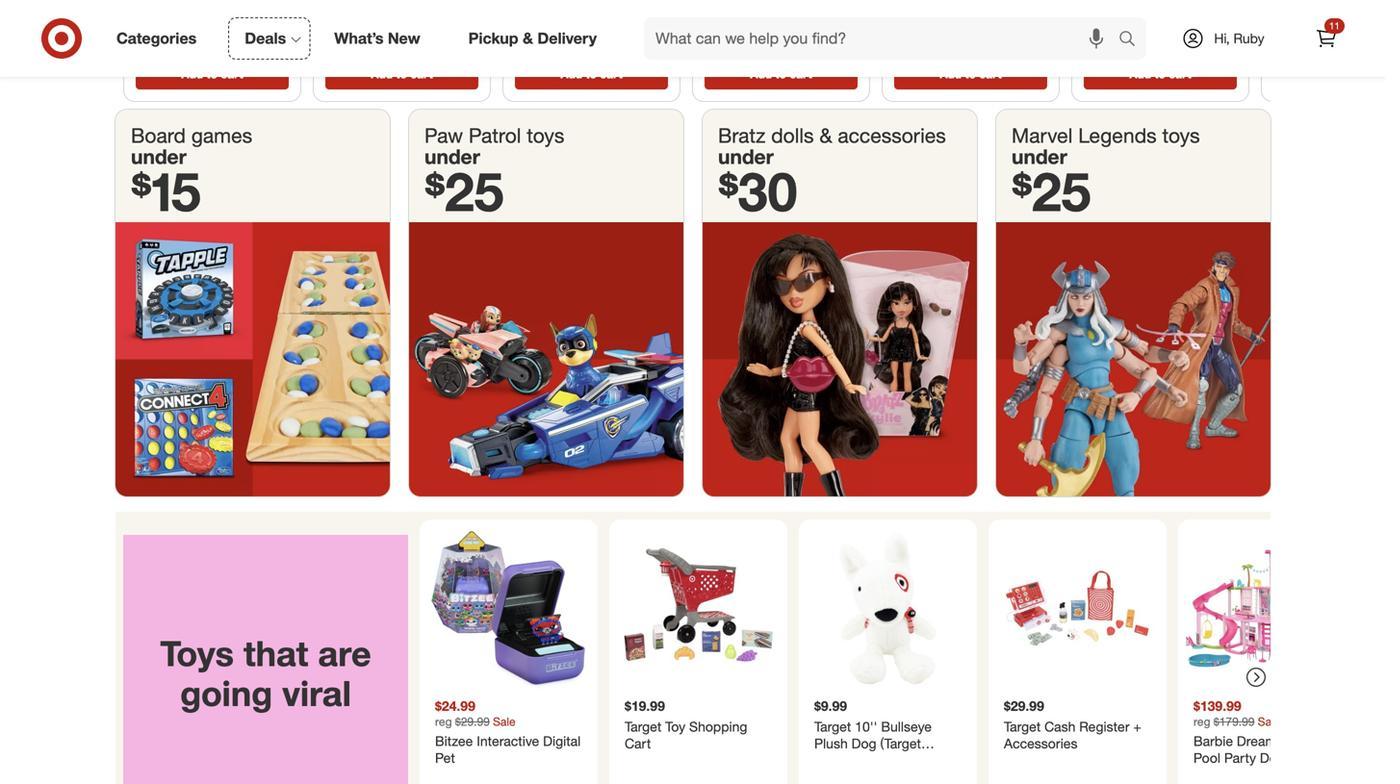 Task type: vqa. For each thing, say whether or not it's contained in the screenshot.
$48.30 at the bottom
no



Task type: describe. For each thing, give the bounding box(es) containing it.
accessories
[[838, 123, 946, 148]]

disney for rosas
[[1088, 0, 1129, 16]]

add to cart button for robo alive dino wars giant battling t-rex
[[136, 59, 289, 90]]

add for disney princess party series color reveal dolls with 6 surprises
[[371, 67, 393, 82]]

$15
[[131, 158, 201, 224]]

barbie toys, chelsea doll and accessories travel set with puppy link
[[891, 0, 1052, 55]]

deals
[[245, 29, 286, 48]]

toys for paw patrol toys
[[527, 123, 565, 148]]

barbie toys, chelsea doll and accessories travel set with puppy
[[898, 0, 1028, 50]]

add to cart button for barbie toys, chelsea doll and accessories travel set with puppy
[[895, 59, 1048, 90]]

rosas
[[1088, 16, 1126, 33]]

target for target cash register + accessories
[[1004, 719, 1041, 736]]

paw patrol marine hq toy vehicle playset
[[709, 14, 845, 47]]

toys
[[160, 633, 234, 675]]

$9.99
[[815, 698, 848, 715]]

add to cart for robo alive dino wars giant battling t-rex
[[181, 67, 243, 82]]

exclusive)
[[815, 753, 875, 770]]

with inside disney princess party series color reveal dolls with 6 surprises
[[363, 33, 388, 50]]

wars
[[240, 0, 270, 16]]

bullseye
[[882, 719, 932, 736]]

dolls
[[772, 123, 814, 148]]

disney princess party series color reveal dolls with 6 surprises
[[329, 0, 461, 50]]

disney wish asha of rosas posable fashion doll and accessories link
[[1080, 0, 1241, 55]]

under inside "paw patrol toys under"
[[425, 145, 480, 169]]

travel
[[898, 33, 932, 50]]

11
[[1330, 20, 1341, 32]]

board games under
[[131, 123, 252, 169]]

disney princess party series color reveal dolls with 6 surprises link
[[322, 0, 482, 55]]

shopping
[[690, 719, 748, 736]]

add to cart for barbie toys, chelsea doll and accessories travel set with puppy
[[940, 67, 1002, 82]]

cart for disney wish asha of rosas posable fashion doll and accessories
[[1169, 67, 1192, 82]]

3 add to cart button from the left
[[515, 59, 668, 90]]

asha
[[1166, 0, 1196, 16]]

register
[[1080, 719, 1130, 736]]

cart for robo alive dino wars giant battling t-rex
[[221, 67, 243, 82]]

$29.99 inside $29.99 target cash register + accessories
[[1004, 698, 1045, 715]]

cash
[[1045, 719, 1076, 736]]

princess
[[374, 0, 426, 16]]

viral
[[282, 673, 351, 715]]

cart
[[625, 736, 651, 753]]

target cash register + accessories image
[[997, 528, 1159, 691]]

vehicle
[[733, 31, 776, 47]]

marvel
[[1012, 123, 1073, 148]]

interactive
[[477, 734, 540, 750]]

barbie dreamhouse pool party doll house with 75+ pc, 3 story slide image
[[1186, 528, 1349, 691]]

pickup & delivery
[[469, 29, 597, 48]]

toys,
[[942, 0, 972, 16]]

search
[[1110, 31, 1157, 50]]

hi, ruby
[[1215, 30, 1265, 47]]

what's new link
[[318, 17, 445, 60]]

target 10'' bullseye plush dog (target exclusive) image
[[807, 528, 970, 691]]

dolls
[[329, 33, 359, 50]]

dog
[[852, 736, 877, 753]]

$179.99
[[1214, 715, 1255, 730]]

$24.99
[[435, 698, 476, 715]]

$19.99
[[625, 698, 665, 715]]

paw patrol toys under
[[425, 123, 565, 169]]

new
[[388, 29, 420, 48]]

11 link
[[1306, 17, 1348, 60]]

delivery
[[538, 29, 597, 48]]

of
[[1200, 0, 1211, 16]]

legends
[[1079, 123, 1157, 148]]

$24.99 reg $29.99 sale bitzee interactive digital pet
[[435, 698, 581, 767]]

deals link
[[228, 17, 310, 60]]

3 add from the left
[[561, 67, 583, 82]]

add for paw patrol marine hq toy vehicle playset
[[750, 67, 772, 82]]

patrol for paw
[[469, 123, 521, 148]]

6
[[392, 33, 399, 50]]

under inside bratz dolls & accessories under
[[718, 145, 774, 169]]

robo alive dino wars giant battling t-rex
[[140, 0, 270, 33]]

games
[[191, 123, 252, 148]]

hi,
[[1215, 30, 1230, 47]]

$30
[[718, 158, 798, 224]]

add to cart for paw patrol marine hq toy vehicle playset
[[750, 67, 812, 82]]

robo alive dino wars giant battling t-rex link
[[132, 0, 293, 55]]

with inside barbie toys, chelsea doll and accessories travel set with puppy
[[960, 33, 985, 50]]

bitzee
[[435, 734, 473, 750]]

carousel region
[[116, 513, 1357, 785]]

0 horizontal spatial &
[[523, 29, 533, 48]]

cart for paw patrol marine hq toy vehicle playset
[[790, 67, 812, 82]]

what's
[[334, 29, 384, 48]]

pet
[[435, 750, 455, 767]]

search button
[[1110, 17, 1157, 64]]

add to cart button for disney wish asha of rosas posable fashion doll and accessories
[[1084, 59, 1237, 90]]

toys that are going viral
[[160, 633, 371, 715]]

doll inside disney wish asha of rosas posable fashion doll and accessories
[[1088, 33, 1111, 50]]

plush
[[815, 736, 848, 753]]

$139.99
[[1194, 698, 1242, 715]]

puppy
[[989, 33, 1028, 50]]

disney for color
[[329, 0, 370, 16]]

$25 for paw patrol toys under
[[425, 158, 504, 224]]

to for barbie toys, chelsea doll and accessories travel set with puppy
[[965, 67, 976, 82]]

marvel legends toys under
[[1012, 123, 1200, 169]]

paw
[[425, 123, 463, 148]]

color
[[371, 16, 404, 33]]

to for disney princess party series color reveal dolls with 6 surprises
[[396, 67, 407, 82]]

hq
[[825, 14, 845, 31]]

toy inside "paw patrol marine hq toy vehicle playset"
[[709, 31, 729, 47]]

chelsea
[[975, 0, 1024, 16]]

ruby
[[1234, 30, 1265, 47]]

& inside bratz dolls & accessories under
[[820, 123, 833, 148]]

What can we help you find? suggestions appear below search field
[[644, 17, 1124, 60]]

are
[[318, 633, 371, 675]]

what's new
[[334, 29, 420, 48]]

target for target 10'' bullseye plush dog (target exclusive)
[[815, 719, 852, 736]]

categories
[[117, 29, 197, 48]]



Task type: locate. For each thing, give the bounding box(es) containing it.
4 cart from the left
[[790, 67, 812, 82]]

0 horizontal spatial toys
[[527, 123, 565, 148]]

1 under from the left
[[131, 145, 187, 169]]

& right "dolls"
[[820, 123, 833, 148]]

1 horizontal spatial toys
[[1163, 123, 1200, 148]]

cart down pickup & delivery link
[[600, 67, 623, 82]]

cart down puppy
[[980, 67, 1002, 82]]

to down delivery
[[586, 67, 597, 82]]

under inside board games under
[[131, 145, 187, 169]]

toys inside "paw patrol toys under"
[[527, 123, 565, 148]]

1 add to cart button from the left
[[136, 59, 289, 90]]

rex
[[237, 16, 260, 33]]

add down vehicle
[[750, 67, 772, 82]]

categories link
[[100, 17, 221, 60]]

reg for $24.99
[[435, 715, 452, 730]]

marine
[[779, 14, 821, 31]]

2 target from the left
[[815, 719, 852, 736]]

0 horizontal spatial target
[[625, 719, 662, 736]]

1 horizontal spatial reg
[[1194, 715, 1211, 730]]

1 disney from the left
[[329, 0, 370, 16]]

target down $9.99
[[815, 719, 852, 736]]

1 vertical spatial toy
[[666, 719, 686, 736]]

add to cart down "search" button
[[1130, 67, 1192, 82]]

1 sale from the left
[[493, 715, 516, 730]]

$29.99 target cash register + accessories
[[1004, 698, 1142, 753]]

under inside marvel legends toys under
[[1012, 145, 1068, 169]]

5 add to cart button from the left
[[895, 59, 1048, 90]]

0 horizontal spatial toy
[[666, 719, 686, 736]]

$25
[[425, 158, 504, 224], [1012, 158, 1091, 224]]

to for paw patrol marine hq toy vehicle playset
[[776, 67, 787, 82]]

add to cart button down search
[[1084, 59, 1237, 90]]

0 horizontal spatial reg
[[435, 715, 452, 730]]

2 reg from the left
[[1194, 715, 1211, 730]]

2 to from the left
[[396, 67, 407, 82]]

sale
[[493, 715, 516, 730], [1258, 715, 1281, 730]]

5 cart from the left
[[980, 67, 1002, 82]]

add for barbie toys, chelsea doll and accessories travel set with puppy
[[940, 67, 962, 82]]

playset
[[779, 31, 823, 47]]

under
[[131, 145, 187, 169], [425, 145, 480, 169], [718, 145, 774, 169], [1012, 145, 1068, 169]]

$19.99 target toy shopping cart
[[625, 698, 748, 753]]

add down categories link
[[181, 67, 203, 82]]

add to cart button down robo alive dino wars giant battling t-rex link
[[136, 59, 289, 90]]

toy right the cart
[[666, 719, 686, 736]]

patrol inside "paw patrol toys under"
[[469, 123, 521, 148]]

patrol for paw
[[741, 14, 776, 31]]

sale inside $24.99 reg $29.99 sale bitzee interactive digital pet
[[493, 715, 516, 730]]

0 vertical spatial &
[[523, 29, 533, 48]]

party
[[429, 0, 461, 16]]

cart down the playset
[[790, 67, 812, 82]]

1 with from the left
[[363, 33, 388, 50]]

add to cart
[[181, 67, 243, 82], [371, 67, 433, 82], [561, 67, 623, 82], [750, 67, 812, 82], [940, 67, 1002, 82], [1130, 67, 1192, 82]]

target inside $19.99 target toy shopping cart
[[625, 719, 662, 736]]

sale inside $139.99 reg $179.99 sale
[[1258, 715, 1281, 730]]

and
[[925, 16, 948, 33], [1115, 33, 1138, 50]]

10''
[[855, 719, 878, 736]]

disney wish asha of rosas posable fashion doll and accessories
[[1088, 0, 1228, 50]]

2 under from the left
[[425, 145, 480, 169]]

0 vertical spatial patrol
[[741, 14, 776, 31]]

battling
[[176, 16, 222, 33]]

target inside $29.99 target cash register + accessories
[[1004, 719, 1041, 736]]

3 cart from the left
[[600, 67, 623, 82]]

$25 down marvel at the top right
[[1012, 158, 1091, 224]]

add to cart for disney princess party series color reveal dolls with 6 surprises
[[371, 67, 433, 82]]

0 vertical spatial toy
[[709, 31, 729, 47]]

alive
[[176, 0, 205, 16]]

0 horizontal spatial sale
[[493, 715, 516, 730]]

target down $19.99
[[625, 719, 662, 736]]

5 add to cart from the left
[[940, 67, 1002, 82]]

0 horizontal spatial disney
[[329, 0, 370, 16]]

4 add from the left
[[750, 67, 772, 82]]

reg up bitzee
[[435, 715, 452, 730]]

reg
[[435, 715, 452, 730], [1194, 715, 1211, 730]]

add for disney wish asha of rosas posable fashion doll and accessories
[[1130, 67, 1152, 82]]

add down delivery
[[561, 67, 583, 82]]

1 horizontal spatial &
[[820, 123, 833, 148]]

wish
[[1133, 0, 1162, 16]]

& right pickup
[[523, 29, 533, 48]]

2 with from the left
[[960, 33, 985, 50]]

giant
[[140, 16, 172, 33]]

add to cart down robo alive dino wars giant battling t-rex link
[[181, 67, 243, 82]]

reg inside $24.99 reg $29.99 sale bitzee interactive digital pet
[[435, 715, 452, 730]]

toys for marvel legends toys
[[1163, 123, 1200, 148]]

with
[[363, 33, 388, 50], [960, 33, 985, 50]]

$139.99 reg $179.99 sale
[[1194, 698, 1281, 730]]

to down the playset
[[776, 67, 787, 82]]

1 reg from the left
[[435, 715, 452, 730]]

disney left wish
[[1088, 0, 1129, 16]]

add to cart button down 6
[[325, 59, 479, 90]]

add to cart button for disney princess party series color reveal dolls with 6 surprises
[[325, 59, 479, 90]]

add down 6
[[371, 67, 393, 82]]

2 cart from the left
[[411, 67, 433, 82]]

toys inside marvel legends toys under
[[1163, 123, 1200, 148]]

1 to from the left
[[206, 67, 218, 82]]

doll inside barbie toys, chelsea doll and accessories travel set with puppy
[[898, 16, 922, 33]]

disney
[[329, 0, 370, 16], [1088, 0, 1129, 16]]

0 horizontal spatial $29.99
[[455, 715, 490, 730]]

1 horizontal spatial doll
[[1088, 33, 1111, 50]]

accessories inside $29.99 target cash register + accessories
[[1004, 736, 1078, 753]]

$9.99 target 10'' bullseye plush dog (target exclusive)
[[815, 698, 932, 770]]

accessories for $29.99 target cash register + accessories
[[1004, 736, 1078, 753]]

to down 6
[[396, 67, 407, 82]]

accessories for barbie toys, chelsea doll and accessories travel set with puppy
[[952, 16, 1026, 33]]

add for robo alive dino wars giant battling t-rex
[[181, 67, 203, 82]]

1 cart from the left
[[221, 67, 243, 82]]

with right set in the top of the page
[[960, 33, 985, 50]]

paw patrol marine hq toy vehicle playset link
[[701, 0, 862, 55]]

$29.99
[[1004, 698, 1045, 715], [455, 715, 490, 730]]

reg for $139.99
[[1194, 715, 1211, 730]]

sale for $24.99
[[493, 715, 516, 730]]

$25 for marvel legends toys under
[[1012, 158, 1091, 224]]

1 horizontal spatial $29.99
[[1004, 698, 1045, 715]]

cart down t-
[[221, 67, 243, 82]]

toy left vehicle
[[709, 31, 729, 47]]

target for target toy shopping cart
[[625, 719, 662, 736]]

reveal
[[408, 16, 448, 33]]

and inside barbie toys, chelsea doll and accessories travel set with puppy
[[925, 16, 948, 33]]

2 disney from the left
[[1088, 0, 1129, 16]]

target inside $9.99 target 10'' bullseye plush dog (target exclusive)
[[815, 719, 852, 736]]

cart down the surprises
[[411, 67, 433, 82]]

4 add to cart button from the left
[[705, 59, 858, 90]]

doll
[[898, 16, 922, 33], [1088, 33, 1111, 50]]

cart
[[221, 67, 243, 82], [411, 67, 433, 82], [600, 67, 623, 82], [790, 67, 812, 82], [980, 67, 1002, 82], [1169, 67, 1192, 82]]

2 add to cart from the left
[[371, 67, 433, 82]]

1 vertical spatial &
[[820, 123, 833, 148]]

0 horizontal spatial $25
[[425, 158, 504, 224]]

surprises
[[403, 33, 460, 50]]

1 target from the left
[[625, 719, 662, 736]]

pickup
[[469, 29, 519, 48]]

2 toys from the left
[[1163, 123, 1200, 148]]

sale up interactive
[[493, 715, 516, 730]]

cart for barbie toys, chelsea doll and accessories travel set with puppy
[[980, 67, 1002, 82]]

1 horizontal spatial toy
[[709, 31, 729, 47]]

$25 down paw
[[425, 158, 504, 224]]

4 add to cart from the left
[[750, 67, 812, 82]]

disney inside disney wish asha of rosas posable fashion doll and accessories
[[1088, 0, 1129, 16]]

toy
[[709, 31, 729, 47], [666, 719, 686, 736]]

4 to from the left
[[776, 67, 787, 82]]

cart for disney princess party series color reveal dolls with 6 surprises
[[411, 67, 433, 82]]

with left 6
[[363, 33, 388, 50]]

add to cart button down the playset
[[705, 59, 858, 90]]

robo
[[140, 0, 172, 16]]

2 sale from the left
[[1258, 715, 1281, 730]]

going
[[180, 673, 273, 715]]

1 horizontal spatial with
[[960, 33, 985, 50]]

add to cart down delivery
[[561, 67, 623, 82]]

0 horizontal spatial with
[[363, 33, 388, 50]]

pickup & delivery link
[[452, 17, 621, 60]]

target left cash
[[1004, 719, 1041, 736]]

sale right $179.99
[[1258, 715, 1281, 730]]

disney up what's
[[329, 0, 370, 16]]

accessories inside disney wish asha of rosas posable fashion doll and accessories
[[1142, 33, 1215, 50]]

sale for $139.99
[[1258, 715, 1281, 730]]

1 $25 from the left
[[425, 158, 504, 224]]

reg inside $139.99 reg $179.99 sale
[[1194, 715, 1211, 730]]

to down robo alive dino wars giant battling t-rex link
[[206, 67, 218, 82]]

1 vertical spatial patrol
[[469, 123, 521, 148]]

add to cart button for paw patrol marine hq toy vehicle playset
[[705, 59, 858, 90]]

1 horizontal spatial disney
[[1088, 0, 1129, 16]]

to down the barbie toys, chelsea doll and accessories travel set with puppy link
[[965, 67, 976, 82]]

3 add to cart from the left
[[561, 67, 623, 82]]

digital
[[543, 734, 581, 750]]

6 cart from the left
[[1169, 67, 1192, 82]]

add down set in the top of the page
[[940, 67, 962, 82]]

0 horizontal spatial patrol
[[469, 123, 521, 148]]

$29.99 inside $24.99 reg $29.99 sale bitzee interactive digital pet
[[455, 715, 490, 730]]

to for robo alive dino wars giant battling t-rex
[[206, 67, 218, 82]]

1 horizontal spatial sale
[[1258, 715, 1281, 730]]

disney inside disney princess party series color reveal dolls with 6 surprises
[[329, 0, 370, 16]]

2 $25 from the left
[[1012, 158, 1091, 224]]

board
[[131, 123, 186, 148]]

set
[[936, 33, 957, 50]]

0 horizontal spatial and
[[925, 16, 948, 33]]

3 under from the left
[[718, 145, 774, 169]]

add to cart for disney wish asha of rosas posable fashion doll and accessories
[[1130, 67, 1192, 82]]

3 target from the left
[[1004, 719, 1041, 736]]

patrol inside "paw patrol marine hq toy vehicle playset"
[[741, 14, 776, 31]]

and inside disney wish asha of rosas posable fashion doll and accessories
[[1115, 33, 1138, 50]]

1 horizontal spatial and
[[1115, 33, 1138, 50]]

doll left set in the top of the page
[[898, 16, 922, 33]]

barbie
[[898, 0, 938, 16]]

bratz dolls & accessories under
[[718, 123, 946, 169]]

toy inside $19.99 target toy shopping cart
[[666, 719, 686, 736]]

1 toys from the left
[[527, 123, 565, 148]]

1 horizontal spatial $25
[[1012, 158, 1091, 224]]

6 add to cart button from the left
[[1084, 59, 1237, 90]]

4 under from the left
[[1012, 145, 1068, 169]]

t-
[[226, 16, 237, 33]]

add to cart button down set in the top of the page
[[895, 59, 1048, 90]]

that
[[244, 633, 308, 675]]

6 to from the left
[[1155, 67, 1166, 82]]

1 horizontal spatial target
[[815, 719, 852, 736]]

target toy shopping cart image
[[617, 528, 780, 691]]

bratz
[[718, 123, 766, 148]]

add down "search" button
[[1130, 67, 1152, 82]]

6 add from the left
[[1130, 67, 1152, 82]]

+
[[1134, 719, 1142, 736]]

cart down disney wish asha of rosas posable fashion doll and accessories link at the right of the page
[[1169, 67, 1192, 82]]

reg left $179.99
[[1194, 715, 1211, 730]]

6 add to cart from the left
[[1130, 67, 1192, 82]]

series
[[329, 16, 367, 33]]

(target
[[881, 736, 922, 753]]

add to cart down the playset
[[750, 67, 812, 82]]

0 horizontal spatial doll
[[898, 16, 922, 33]]

1 add from the left
[[181, 67, 203, 82]]

5 to from the left
[[965, 67, 976, 82]]

posable
[[1129, 16, 1178, 33]]

dino
[[208, 0, 236, 16]]

fashion
[[1182, 16, 1228, 33]]

1 add to cart from the left
[[181, 67, 243, 82]]

1 horizontal spatial patrol
[[741, 14, 776, 31]]

add to cart down 6
[[371, 67, 433, 82]]

doll left posable
[[1088, 33, 1111, 50]]

add to cart down set in the top of the page
[[940, 67, 1002, 82]]

2 add from the left
[[371, 67, 393, 82]]

bitzee interactive digital pet image
[[428, 528, 590, 691]]

to for disney wish asha of rosas posable fashion doll and accessories
[[1155, 67, 1166, 82]]

2 horizontal spatial target
[[1004, 719, 1041, 736]]

3 to from the left
[[586, 67, 597, 82]]

paw
[[709, 14, 737, 31]]

5 add from the left
[[940, 67, 962, 82]]

2 add to cart button from the left
[[325, 59, 479, 90]]

accessories inside barbie toys, chelsea doll and accessories travel set with puppy
[[952, 16, 1026, 33]]

add to cart button down delivery
[[515, 59, 668, 90]]

to down "search" button
[[1155, 67, 1166, 82]]



